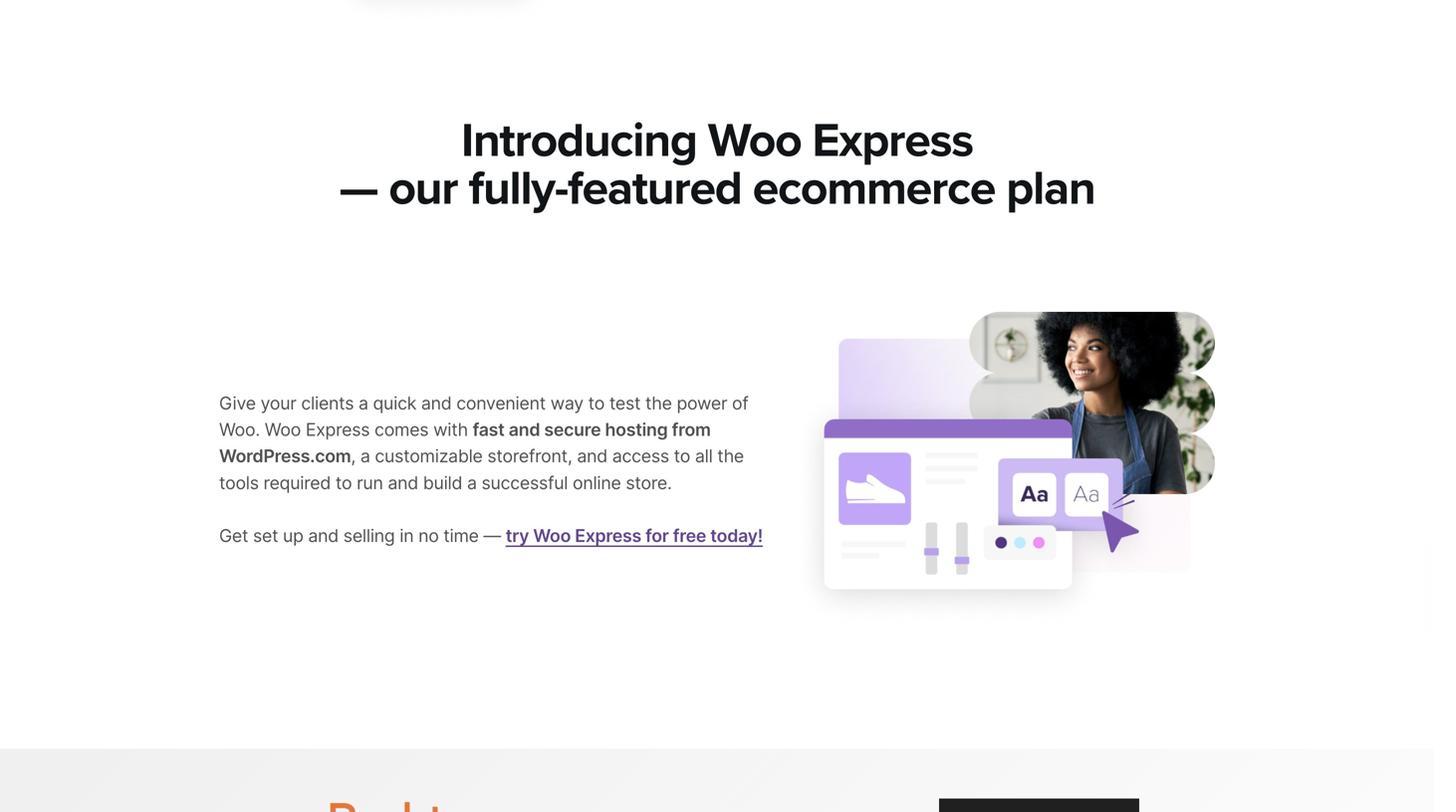 Task type: describe. For each thing, give the bounding box(es) containing it.
2 vertical spatial express
[[575, 525, 642, 547]]

and right 'run'
[[388, 472, 419, 494]]

try woo express for free today! link
[[506, 525, 763, 547]]

woo inside 'give your clients a quick and convenient way to test the power of woo. woo express comes with'
[[265, 419, 301, 440]]

power
[[677, 393, 728, 414]]

tools
[[219, 472, 259, 494]]

online
[[573, 472, 621, 494]]

1 horizontal spatial —
[[484, 525, 501, 547]]

convenient
[[457, 393, 546, 414]]

woo.
[[219, 419, 260, 440]]

express inside introducing woo express — our fully-featured ecommerce plan
[[813, 112, 974, 169]]

secure
[[544, 419, 601, 440]]

all
[[695, 446, 713, 467]]

a inside 'give your clients a quick and convenient way to test the power of woo. woo express comes with'
[[359, 393, 368, 414]]

storefront,
[[488, 446, 573, 467]]

our
[[389, 160, 458, 217]]

plan
[[1007, 160, 1096, 217]]

the inside 'give your clients a quick and convenient way to test the power of woo. woo express comes with'
[[646, 393, 672, 414]]

no
[[419, 525, 439, 547]]

try
[[506, 525, 529, 547]]

express inside 'give your clients a quick and convenient way to test the power of woo. woo express comes with'
[[306, 419, 370, 440]]

access
[[613, 446, 670, 467]]

and inside "fast and secure hosting from wordpress.com"
[[509, 419, 540, 440]]

and inside 'give your clients a quick and convenient way to test the power of woo. woo express comes with'
[[421, 393, 452, 414]]

with
[[434, 419, 468, 440]]

fully-
[[469, 160, 568, 217]]

today!
[[711, 525, 763, 547]]

in
[[400, 525, 414, 547]]

introducing
[[461, 112, 697, 169]]

wordpress.com
[[219, 446, 351, 467]]

fast
[[473, 419, 505, 440]]

and right "up"
[[308, 525, 339, 547]]

store.
[[626, 472, 672, 494]]

2 vertical spatial woo
[[534, 525, 571, 547]]

selling
[[344, 525, 395, 547]]

from
[[672, 419, 711, 440]]

to inside 'give your clients a quick and convenient way to test the power of woo. woo express comes with'
[[589, 393, 605, 414]]

, a customizable storefront, and access to all the tools required to run and build a successful online store.
[[219, 446, 744, 494]]

ecommerce
[[753, 160, 996, 217]]

,
[[351, 446, 356, 467]]

of
[[732, 393, 749, 414]]



Task type: locate. For each thing, give the bounding box(es) containing it.
2 horizontal spatial to
[[674, 446, 691, 467]]

2 horizontal spatial express
[[813, 112, 974, 169]]

the inside ', a customizable storefront, and access to all the tools required to run and build a successful online store.'
[[718, 446, 744, 467]]

1 vertical spatial woo
[[265, 419, 301, 440]]

a left quick
[[359, 393, 368, 414]]

woo
[[708, 112, 802, 169], [265, 419, 301, 440], [534, 525, 571, 547]]

build
[[423, 472, 463, 494]]

quick
[[373, 393, 417, 414]]

and up with at the left bottom of the page
[[421, 393, 452, 414]]

2 vertical spatial a
[[467, 472, 477, 494]]

to left all
[[674, 446, 691, 467]]

1 horizontal spatial to
[[589, 393, 605, 414]]

0 horizontal spatial woo
[[265, 419, 301, 440]]

a
[[359, 393, 368, 414], [361, 446, 370, 467], [467, 472, 477, 494]]

1 horizontal spatial express
[[575, 525, 642, 547]]

to
[[589, 393, 605, 414], [674, 446, 691, 467], [336, 472, 352, 494]]

express
[[813, 112, 974, 169], [306, 419, 370, 440], [575, 525, 642, 547]]

customizable
[[375, 446, 483, 467]]

way
[[551, 393, 584, 414]]

a right build
[[467, 472, 477, 494]]

1 vertical spatial —
[[484, 525, 501, 547]]

1 horizontal spatial the
[[718, 446, 744, 467]]

a right ,
[[361, 446, 370, 467]]

0 vertical spatial —
[[339, 160, 378, 217]]

time
[[444, 525, 479, 547]]

— left try
[[484, 525, 501, 547]]

up
[[283, 525, 304, 547]]

0 horizontal spatial to
[[336, 472, 352, 494]]

the right test
[[646, 393, 672, 414]]

0 horizontal spatial —
[[339, 160, 378, 217]]

hosting
[[605, 419, 668, 440]]

1 horizontal spatial woo
[[534, 525, 571, 547]]

— inside introducing woo express — our fully-featured ecommerce plan
[[339, 160, 378, 217]]

give your clients a quick and convenient way to test the power of woo. woo express comes with
[[219, 393, 749, 440]]

free
[[673, 525, 707, 547]]

clients
[[301, 393, 354, 414]]

0 horizontal spatial the
[[646, 393, 672, 414]]

test
[[610, 393, 641, 414]]

to left test
[[589, 393, 605, 414]]

run
[[357, 472, 383, 494]]

successful
[[482, 472, 568, 494]]

get
[[219, 525, 248, 547]]

set
[[253, 525, 278, 547]]

and up storefront,
[[509, 419, 540, 440]]

0 vertical spatial woo
[[708, 112, 802, 169]]

0 horizontal spatial express
[[306, 419, 370, 440]]

2 vertical spatial to
[[336, 472, 352, 494]]

comes
[[375, 419, 429, 440]]

your
[[261, 393, 297, 414]]

0 vertical spatial the
[[646, 393, 672, 414]]

and up the online
[[577, 446, 608, 467]]

required
[[264, 472, 331, 494]]

for
[[646, 525, 669, 547]]

give
[[219, 393, 256, 414]]

the right all
[[718, 446, 744, 467]]

get set up and selling in no time — try woo express for free today!
[[219, 525, 763, 547]]

fast and secure hosting from wordpress.com
[[219, 419, 711, 467]]

0 vertical spatial to
[[589, 393, 605, 414]]

the
[[646, 393, 672, 414], [718, 446, 744, 467]]

2 horizontal spatial woo
[[708, 112, 802, 169]]

introducing woo express — our fully-featured ecommerce plan
[[339, 112, 1096, 217]]

1 vertical spatial to
[[674, 446, 691, 467]]

woo inside introducing woo express — our fully-featured ecommerce plan
[[708, 112, 802, 169]]

0 vertical spatial a
[[359, 393, 368, 414]]

1 vertical spatial a
[[361, 446, 370, 467]]

— left "our"
[[339, 160, 378, 217]]

—
[[339, 160, 378, 217], [484, 525, 501, 547]]

to left 'run'
[[336, 472, 352, 494]]

1 vertical spatial express
[[306, 419, 370, 440]]

and
[[421, 393, 452, 414], [509, 419, 540, 440], [577, 446, 608, 467], [388, 472, 419, 494], [308, 525, 339, 547]]

featured
[[568, 160, 742, 217]]

1 vertical spatial the
[[718, 446, 744, 467]]

0 vertical spatial express
[[813, 112, 974, 169]]



Task type: vqa. For each thing, say whether or not it's contained in the screenshot.
clients
yes



